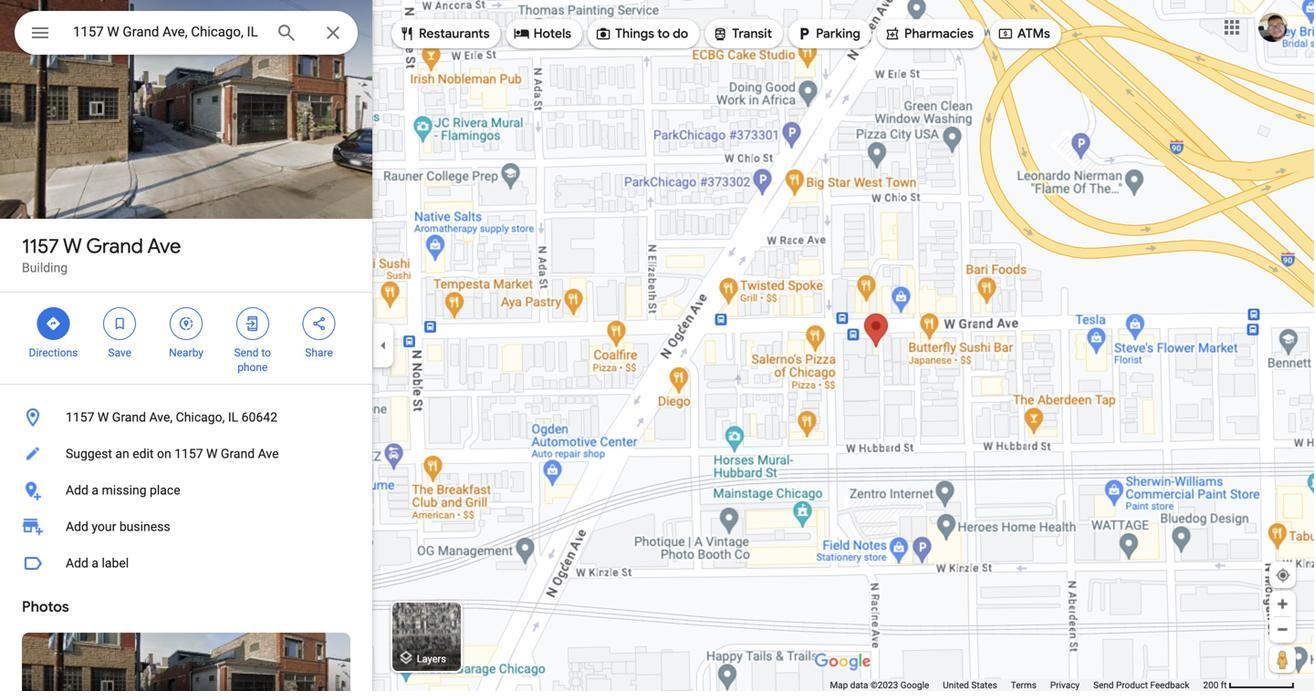Task type: locate. For each thing, give the bounding box(es) containing it.
terms
[[1011, 680, 1037, 691]]

1157 w grand ave, chicago, il 60642 button
[[0, 400, 372, 436]]


[[311, 314, 327, 334]]

2 vertical spatial w
[[206, 447, 218, 462]]

suggest an edit on 1157 w grand ave button
[[0, 436, 372, 473]]

a left label
[[92, 556, 99, 571]]

add for add a missing place
[[66, 483, 88, 498]]

None field
[[73, 21, 261, 43]]

1157 inside button
[[66, 410, 94, 425]]

2 vertical spatial 1157
[[174, 447, 203, 462]]

privacy button
[[1050, 680, 1080, 692]]

il
[[228, 410, 238, 425]]

save
[[108, 347, 131, 360]]

send inside send to phone
[[234, 347, 259, 360]]

grand inside 1157 w grand ave building
[[86, 234, 143, 259]]

footer inside google maps element
[[830, 680, 1203, 692]]

send left product
[[1093, 680, 1114, 691]]

1 a from the top
[[92, 483, 99, 498]]

add inside 'link'
[[66, 520, 88, 535]]

1 vertical spatial 1157
[[66, 410, 94, 425]]

1157 w grand ave, chicago, il 60642
[[66, 410, 277, 425]]

product
[[1116, 680, 1148, 691]]

0 vertical spatial ave
[[147, 234, 181, 259]]

1 vertical spatial add
[[66, 520, 88, 535]]

chicago,
[[176, 410, 225, 425]]

1157 for ave
[[22, 234, 59, 259]]

ave down 60642
[[258, 447, 279, 462]]

google
[[900, 680, 929, 691]]


[[244, 314, 261, 334]]

1 vertical spatial w
[[98, 410, 109, 425]]

none field inside 1157 w grand ave, chicago, il 60642 field
[[73, 21, 261, 43]]

privacy
[[1050, 680, 1080, 691]]

1157 inside button
[[174, 447, 203, 462]]

footer
[[830, 680, 1203, 692]]

1157
[[22, 234, 59, 259], [66, 410, 94, 425], [174, 447, 203, 462]]

2 a from the top
[[92, 556, 99, 571]]

1 horizontal spatial to
[[657, 26, 670, 42]]

grand
[[86, 234, 143, 259], [112, 410, 146, 425], [221, 447, 255, 462]]

0 horizontal spatial ave
[[147, 234, 181, 259]]

add down the 'suggest' at the bottom
[[66, 483, 88, 498]]

a left the missing
[[92, 483, 99, 498]]

send for send product feedback
[[1093, 680, 1114, 691]]

1 vertical spatial a
[[92, 556, 99, 571]]

w inside button
[[98, 410, 109, 425]]

w
[[63, 234, 82, 259], [98, 410, 109, 425], [206, 447, 218, 462]]

w down chicago,
[[206, 447, 218, 462]]

1 vertical spatial grand
[[112, 410, 146, 425]]

add a label button
[[0, 546, 372, 582]]

to
[[657, 26, 670, 42], [261, 347, 271, 360]]

1 horizontal spatial send
[[1093, 680, 1114, 691]]

send up the phone
[[234, 347, 259, 360]]

1157 up the 'suggest' at the bottom
[[66, 410, 94, 425]]

label
[[102, 556, 129, 571]]

2 vertical spatial add
[[66, 556, 88, 571]]


[[112, 314, 128, 334]]

to up the phone
[[261, 347, 271, 360]]

send
[[234, 347, 259, 360], [1093, 680, 1114, 691]]

restaurants
[[419, 26, 490, 42]]

w up the 'suggest' at the bottom
[[98, 410, 109, 425]]

building
[[22, 261, 68, 276]]

map
[[830, 680, 848, 691]]


[[178, 314, 194, 334]]

3 add from the top
[[66, 556, 88, 571]]

w inside 1157 w grand ave building
[[63, 234, 82, 259]]

0 vertical spatial to
[[657, 26, 670, 42]]

0 horizontal spatial to
[[261, 347, 271, 360]]

an
[[115, 447, 129, 462]]

footer containing map data ©2023 google
[[830, 680, 1203, 692]]

 transit
[[712, 24, 772, 44]]

0 vertical spatial a
[[92, 483, 99, 498]]

1 vertical spatial send
[[1093, 680, 1114, 691]]

ft
[[1221, 680, 1227, 691]]

a for label
[[92, 556, 99, 571]]

 restaurants
[[399, 24, 490, 44]]

0 vertical spatial grand
[[86, 234, 143, 259]]

your
[[92, 520, 116, 535]]

1 vertical spatial to
[[261, 347, 271, 360]]

hotels
[[534, 26, 571, 42]]

atms
[[1017, 26, 1050, 42]]


[[712, 24, 728, 44]]

layers
[[417, 654, 446, 665]]

1 vertical spatial ave
[[258, 447, 279, 462]]

add inside "button"
[[66, 556, 88, 571]]

ave
[[147, 234, 181, 259], [258, 447, 279, 462]]

add
[[66, 483, 88, 498], [66, 520, 88, 535], [66, 556, 88, 571]]

 search field
[[15, 11, 358, 58]]

2 horizontal spatial w
[[206, 447, 218, 462]]

w up building
[[63, 234, 82, 259]]

ave inside 1157 w grand ave building
[[147, 234, 181, 259]]

w for ave,
[[98, 410, 109, 425]]

grand down il
[[221, 447, 255, 462]]

add left your
[[66, 520, 88, 535]]

to inside  things to do
[[657, 26, 670, 42]]

2 vertical spatial grand
[[221, 447, 255, 462]]

w for ave
[[63, 234, 82, 259]]

to left do
[[657, 26, 670, 42]]

a inside "button"
[[92, 556, 99, 571]]

1157 up building
[[22, 234, 59, 259]]

grand left the ave,
[[112, 410, 146, 425]]

1157 W Grand Ave, Chicago, IL 60642 field
[[15, 11, 358, 55]]

2 horizontal spatial 1157
[[174, 447, 203, 462]]

1157 inside 1157 w grand ave building
[[22, 234, 59, 259]]

0 vertical spatial w
[[63, 234, 82, 259]]

grand inside button
[[112, 410, 146, 425]]

1157 for ave,
[[66, 410, 94, 425]]

send inside button
[[1093, 680, 1114, 691]]

1157 right on at bottom left
[[174, 447, 203, 462]]

 things to do
[[595, 24, 688, 44]]

add left label
[[66, 556, 88, 571]]

a inside 'button'
[[92, 483, 99, 498]]

ave up 
[[147, 234, 181, 259]]

a for missing
[[92, 483, 99, 498]]

0 vertical spatial 1157
[[22, 234, 59, 259]]

0 horizontal spatial w
[[63, 234, 82, 259]]

 pharmacies
[[884, 24, 974, 44]]

0 horizontal spatial send
[[234, 347, 259, 360]]

1 horizontal spatial 1157
[[66, 410, 94, 425]]

suggest an edit on 1157 w grand ave
[[66, 447, 279, 462]]

grand up ""
[[86, 234, 143, 259]]

add a missing place button
[[0, 473, 372, 509]]

 button
[[15, 11, 66, 58]]

a
[[92, 483, 99, 498], [92, 556, 99, 571]]


[[884, 24, 901, 44]]

1 horizontal spatial w
[[98, 410, 109, 425]]

0 vertical spatial add
[[66, 483, 88, 498]]

add a label
[[66, 556, 129, 571]]

zoom out image
[[1276, 623, 1289, 637]]

share
[[305, 347, 333, 360]]

2 add from the top
[[66, 520, 88, 535]]

1157 w grand ave building
[[22, 234, 181, 276]]

0 horizontal spatial 1157
[[22, 234, 59, 259]]

data
[[850, 680, 868, 691]]

states
[[971, 680, 997, 691]]

1 horizontal spatial ave
[[258, 447, 279, 462]]

google account: ben chafik  
(ben.chafik@adept.ai) image
[[1258, 13, 1288, 42]]

1 add from the top
[[66, 483, 88, 498]]

do
[[673, 26, 688, 42]]

0 vertical spatial send
[[234, 347, 259, 360]]

add inside 'button'
[[66, 483, 88, 498]]



Task type: vqa. For each thing, say whether or not it's contained in the screenshot.


Task type: describe. For each thing, give the bounding box(es) containing it.
things
[[615, 26, 654, 42]]

send to phone
[[234, 347, 271, 374]]

feedback
[[1150, 680, 1190, 691]]

on
[[157, 447, 171, 462]]

actions for 1157 w grand ave region
[[0, 293, 372, 384]]

ave inside button
[[258, 447, 279, 462]]

add your business link
[[0, 509, 372, 546]]


[[595, 24, 612, 44]]

grand for ave,
[[112, 410, 146, 425]]

60642
[[241, 410, 277, 425]]

edit
[[133, 447, 154, 462]]

200 ft
[[1203, 680, 1227, 691]]

 atms
[[997, 24, 1050, 44]]

w inside button
[[206, 447, 218, 462]]

united states
[[943, 680, 997, 691]]

 hotels
[[513, 24, 571, 44]]


[[29, 20, 51, 46]]


[[45, 314, 62, 334]]

grand inside button
[[221, 447, 255, 462]]

united
[[943, 680, 969, 691]]


[[796, 24, 812, 44]]

collapse side panel image
[[373, 336, 393, 356]]

pharmacies
[[904, 26, 974, 42]]

transit
[[732, 26, 772, 42]]

1157 w grand ave main content
[[0, 0, 372, 692]]


[[513, 24, 530, 44]]

zoom in image
[[1276, 598, 1289, 611]]

200 ft button
[[1203, 680, 1295, 691]]

send product feedback
[[1093, 680, 1190, 691]]

united states button
[[943, 680, 997, 692]]

200
[[1203, 680, 1219, 691]]

place
[[150, 483, 180, 498]]

nearby
[[169, 347, 203, 360]]


[[997, 24, 1014, 44]]

missing
[[102, 483, 147, 498]]

phone
[[237, 361, 268, 374]]

add for add a label
[[66, 556, 88, 571]]

photos
[[22, 598, 69, 617]]

terms button
[[1011, 680, 1037, 692]]

google maps element
[[0, 0, 1314, 692]]

add your business
[[66, 520, 170, 535]]

directions
[[29, 347, 78, 360]]

business
[[119, 520, 170, 535]]

map data ©2023 google
[[830, 680, 929, 691]]

to inside send to phone
[[261, 347, 271, 360]]

ave,
[[149, 410, 173, 425]]

add for add your business
[[66, 520, 88, 535]]

show street view coverage image
[[1269, 646, 1296, 673]]

suggest
[[66, 447, 112, 462]]

©2023
[[871, 680, 898, 691]]

 parking
[[796, 24, 861, 44]]

send for send to phone
[[234, 347, 259, 360]]

send product feedback button
[[1093, 680, 1190, 692]]

show your location image
[[1275, 568, 1291, 584]]

grand for ave
[[86, 234, 143, 259]]


[[399, 24, 415, 44]]

parking
[[816, 26, 861, 42]]

add a missing place
[[66, 483, 180, 498]]



